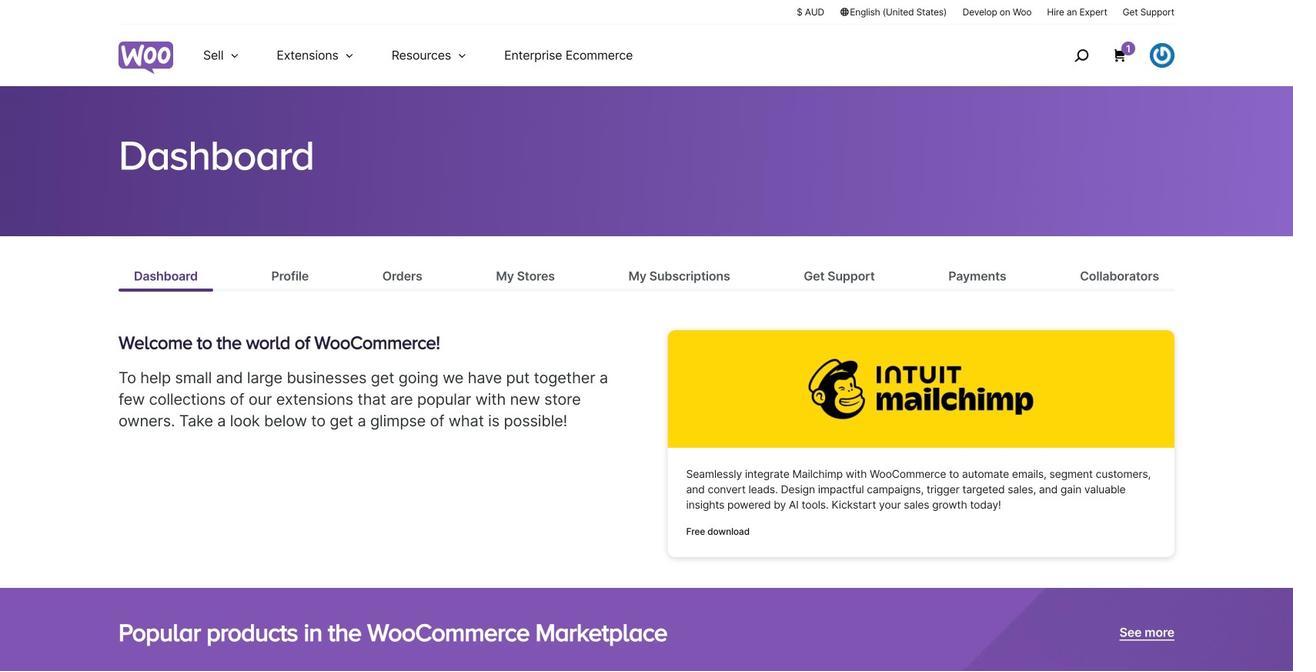 Task type: describe. For each thing, give the bounding box(es) containing it.
service navigation menu element
[[1042, 30, 1175, 80]]

search image
[[1069, 43, 1094, 68]]



Task type: vqa. For each thing, say whether or not it's contained in the screenshot.
Breadcrumb 'element'
no



Task type: locate. For each thing, give the bounding box(es) containing it.
open account menu image
[[1150, 43, 1175, 68]]



